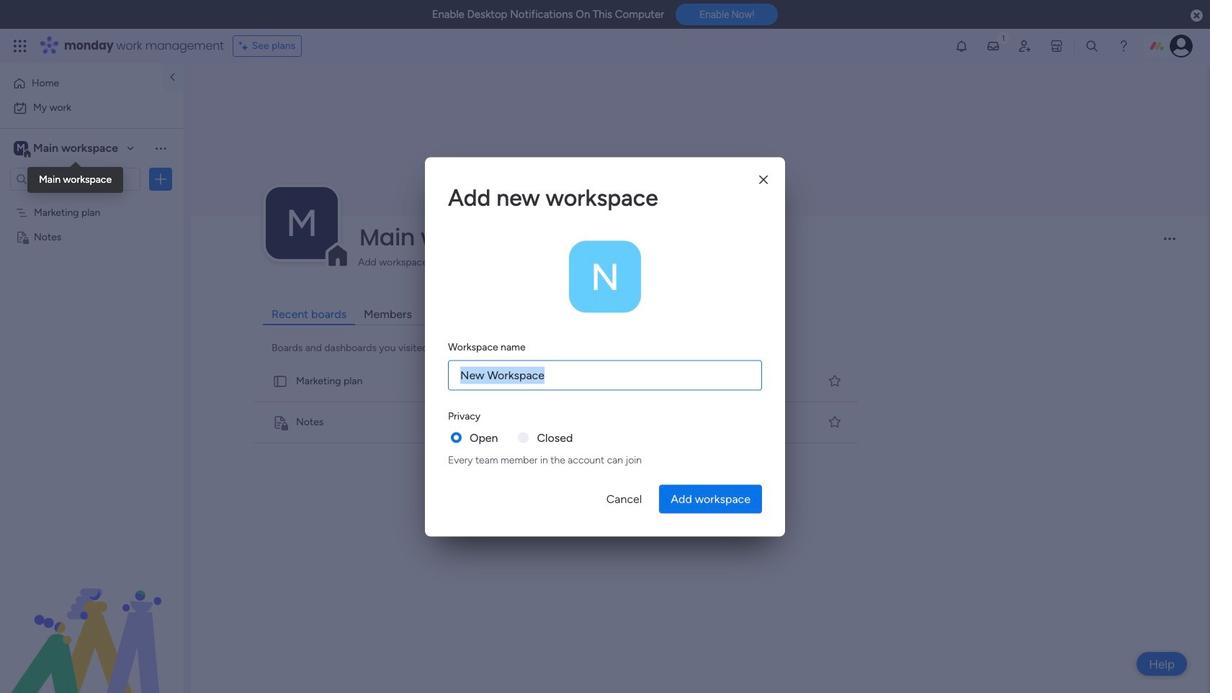 Task type: vqa. For each thing, say whether or not it's contained in the screenshot.
Workspace options icon
no



Task type: locate. For each thing, give the bounding box(es) containing it.
None field
[[356, 222, 1152, 253]]

add to favorites image for public board image
[[828, 374, 842, 389]]

workspace image
[[569, 241, 641, 313]]

add to favorites image for bottommost private board image
[[828, 415, 842, 430]]

close image
[[759, 175, 768, 186]]

add to favorites image
[[828, 374, 842, 389], [828, 415, 842, 430]]

1 vertical spatial heading
[[448, 339, 526, 354]]

1 vertical spatial add to favorites image
[[828, 415, 842, 430]]

private board image
[[15, 230, 29, 243], [272, 415, 288, 431]]

2 heading from the top
[[448, 339, 526, 354]]

0 vertical spatial private board image
[[15, 230, 29, 243]]

invite members image
[[1018, 39, 1032, 53]]

1 horizontal spatial private board image
[[272, 415, 288, 431]]

option
[[9, 72, 153, 95], [9, 97, 175, 120], [0, 199, 184, 202]]

select product image
[[13, 39, 27, 53]]

help image
[[1117, 39, 1131, 53]]

1 add to favorites image from the top
[[828, 374, 842, 389]]

1 vertical spatial private board image
[[272, 415, 288, 431]]

notifications image
[[955, 39, 969, 53]]

0 vertical spatial add to favorites image
[[828, 374, 842, 389]]

2 add to favorites image from the top
[[828, 415, 842, 430]]

1 heading from the top
[[448, 180, 762, 215]]

0 vertical spatial heading
[[448, 180, 762, 215]]

search everything image
[[1085, 39, 1099, 53]]

public board image
[[272, 374, 288, 390]]

list box
[[0, 197, 184, 443]]

2 vertical spatial heading
[[448, 408, 481, 424]]

heading
[[448, 180, 762, 215], [448, 339, 526, 354], [448, 408, 481, 424]]



Task type: describe. For each thing, give the bounding box(es) containing it.
0 vertical spatial option
[[9, 72, 153, 95]]

workspace selection element
[[14, 140, 120, 158]]

1 vertical spatial option
[[9, 97, 175, 120]]

Choose a name for your workspace field
[[448, 360, 762, 390]]

lottie animation element
[[0, 548, 184, 694]]

see plans image
[[239, 38, 252, 54]]

quick search results list box
[[251, 362, 862, 444]]

1 image
[[997, 30, 1010, 46]]

3 heading from the top
[[448, 408, 481, 424]]

dapulse close image
[[1191, 9, 1203, 23]]

2 vertical spatial option
[[0, 199, 184, 202]]

lottie animation image
[[0, 548, 184, 694]]

Search in workspace field
[[30, 171, 120, 188]]

0 horizontal spatial private board image
[[15, 230, 29, 243]]

monday marketplace image
[[1050, 39, 1064, 53]]

kendall parks image
[[1170, 35, 1193, 58]]

workspace image
[[14, 140, 28, 156]]

update feed image
[[986, 39, 1001, 53]]



